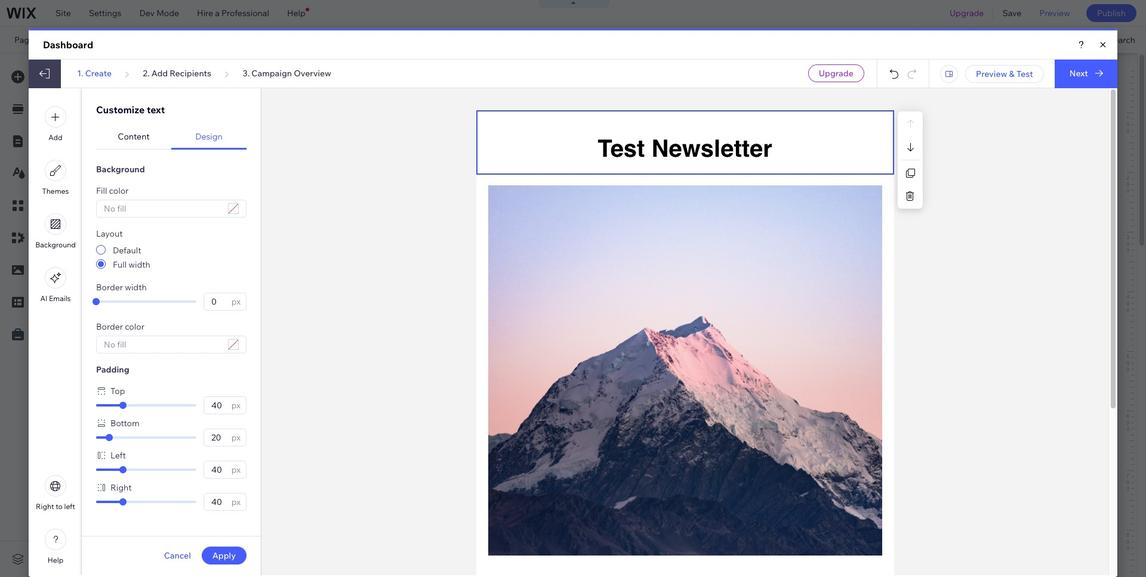 Task type: locate. For each thing, give the bounding box(es) containing it.
100% button
[[977, 27, 1026, 53]]

domain
[[449, 35, 480, 45]]

search
[[1108, 35, 1135, 45]]

publish
[[1097, 8, 1126, 19]]

mode
[[156, 8, 179, 19]]

preview button
[[1031, 0, 1079, 26]]

?
[[1040, 84, 1044, 92]]

save
[[1003, 8, 1022, 19]]

publish button
[[1086, 4, 1137, 22]]

preview
[[1040, 8, 1070, 19]]

hire a professional
[[197, 8, 269, 19]]



Task type: vqa. For each thing, say whether or not it's contained in the screenshot.
second Cell from the top of the page
no



Task type: describe. For each thing, give the bounding box(es) containing it.
your
[[430, 35, 448, 45]]

tools button
[[1026, 27, 1083, 53]]

connect
[[395, 35, 428, 45]]

dev
[[139, 8, 155, 19]]

site
[[56, 8, 71, 19]]

dev mode
[[139, 8, 179, 19]]

search results
[[45, 35, 118, 45]]

hire
[[197, 8, 213, 19]]

site
[[375, 35, 389, 45]]

upgrade
[[950, 8, 984, 19]]

help
[[287, 8, 306, 19]]

settings
[[89, 8, 121, 19]]

https://jamespeterson1902.wixsite.com/my-site connect your domain
[[205, 35, 480, 45]]

https://jamespeterson1902.wixsite.com/my-
[[205, 35, 375, 45]]

results
[[81, 35, 118, 45]]

tools
[[1051, 35, 1072, 45]]

? button
[[1040, 84, 1044, 92]]

save button
[[994, 0, 1031, 26]]

a
[[215, 8, 220, 19]]

professional
[[222, 8, 269, 19]]

100%
[[996, 35, 1017, 45]]

search
[[45, 35, 80, 45]]

search button
[[1083, 27, 1146, 53]]



